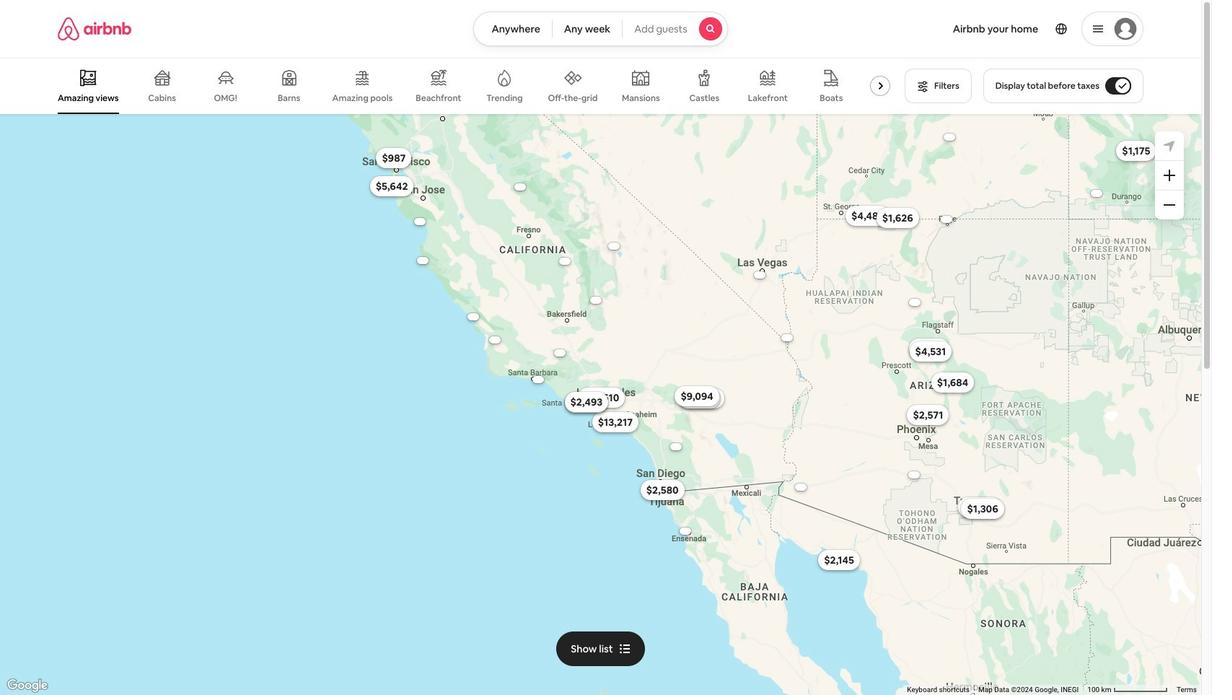 Task type: vqa. For each thing, say whether or not it's contained in the screenshot.
Google image
yes



Task type: locate. For each thing, give the bounding box(es) containing it.
None search field
[[474, 12, 728, 46]]

zoom in image
[[1164, 170, 1176, 181]]

group
[[58, 58, 922, 114]]



Task type: describe. For each thing, give the bounding box(es) containing it.
google image
[[4, 676, 51, 695]]

profile element
[[745, 0, 1144, 58]]

google map
showing 64 stays. region
[[0, 114, 1202, 695]]

zoom out image
[[1164, 199, 1176, 211]]



